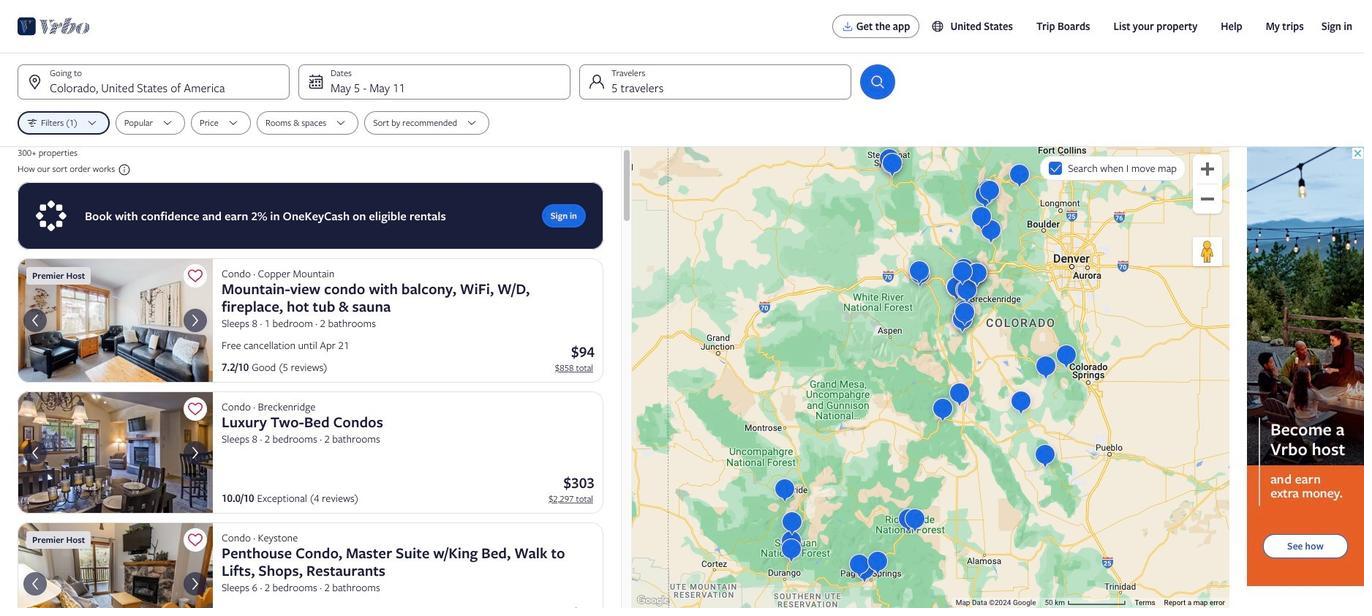 Task type: vqa. For each thing, say whether or not it's contained in the screenshot.
Show next image for Penthouse Condo, Master Suite w/King Bed, Walk to Lifts, Shops, Restaurants
yes



Task type: locate. For each thing, give the bounding box(es) containing it.
image of mountain-view condo with balcony, wifi, w/d, fireplace, hot tub & sauna image
[[18, 258, 213, 383]]

vrbo logo image
[[18, 15, 90, 38]]

show previous image for penthouse condo, master suite w/king bed, walk to lifts, shops, restaurants image
[[26, 575, 44, 592]]

hidden river lodge #5998 image
[[18, 522, 213, 608]]

0 horizontal spatial small image
[[115, 163, 131, 176]]

show next image for mountain-view condo with balcony, wifi, w/d, fireplace, hot tub & sauna image
[[187, 312, 204, 329]]

small image
[[932, 20, 951, 33], [115, 163, 131, 176]]

1 horizontal spatial small image
[[932, 20, 951, 33]]

google image
[[636, 593, 671, 608]]

1 vertical spatial small image
[[115, 163, 131, 176]]

show next image for penthouse condo, master suite w/king bed, walk to lifts, shops, restaurants image
[[187, 575, 204, 592]]

download the app button image
[[842, 20, 854, 32]]



Task type: describe. For each thing, give the bounding box(es) containing it.
dining image
[[18, 392, 213, 514]]

show previous image for mountain-view condo with balcony, wifi, w/d, fireplace, hot tub & sauna image
[[26, 312, 44, 329]]

search image
[[869, 73, 887, 91]]

0 vertical spatial small image
[[932, 20, 951, 33]]

show next image for luxury two-bed condos image
[[187, 444, 204, 461]]

map region
[[632, 147, 1230, 608]]

show previous image for luxury two-bed condos image
[[26, 444, 44, 461]]



